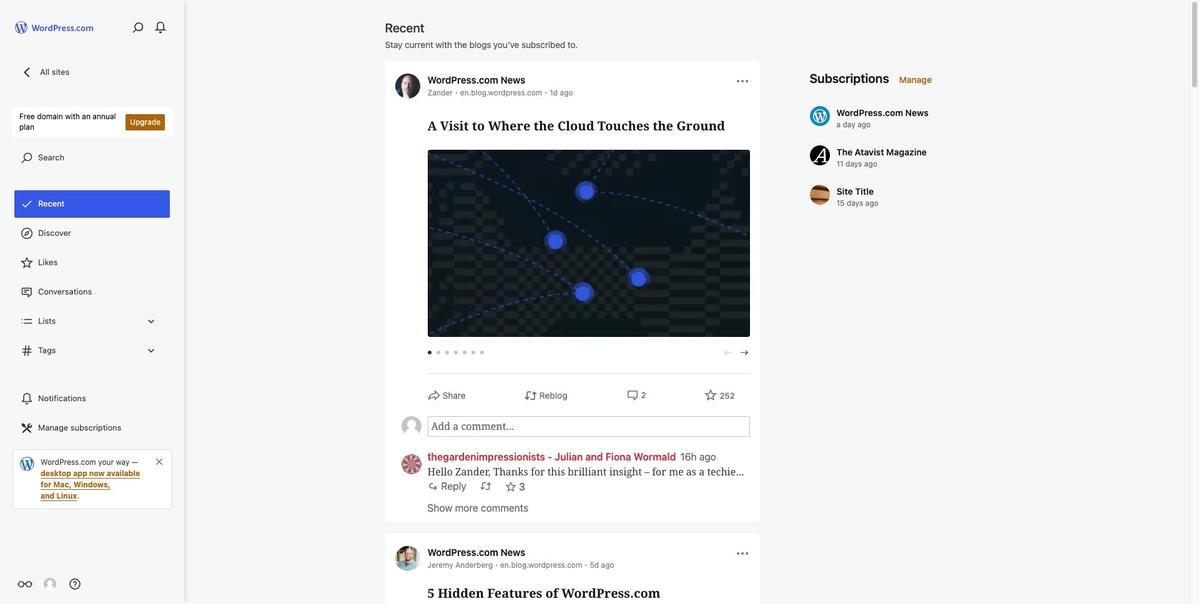 Task type: vqa. For each thing, say whether or not it's contained in the screenshot.
THE REBLOG "image"
yes



Task type: describe. For each thing, give the bounding box(es) containing it.
jeremy miller image
[[44, 579, 56, 591]]

previous image
[[723, 347, 734, 359]]

Add a comment… text field
[[428, 417, 750, 437]]

reader image
[[17, 577, 32, 592]]

next image
[[739, 347, 750, 359]]

dismiss image
[[154, 457, 164, 467]]

keyboard_arrow_down image
[[145, 315, 157, 328]]

toggle menu image for 'jeremy anderberg' image
[[735, 547, 750, 562]]

reblog image
[[480, 481, 492, 493]]



Task type: locate. For each thing, give the bounding box(es) containing it.
zander image
[[395, 74, 420, 99]]

2 toggle menu image from the top
[[735, 547, 750, 562]]

1 vertical spatial toggle menu image
[[735, 547, 750, 562]]

0 vertical spatial toggle menu image
[[735, 74, 750, 89]]

pager controls element
[[428, 347, 750, 359]]

toggle menu image
[[735, 74, 750, 89], [735, 547, 750, 562]]

thegardenimpressionists - julian and fiona wormald image
[[402, 455, 422, 475]]

main content
[[385, 20, 1200, 605]]

group
[[402, 417, 750, 437]]

jeremy miller image
[[402, 417, 422, 437]]

1 toggle menu image from the top
[[735, 74, 750, 89]]

jeremy anderberg image
[[395, 547, 420, 572]]

toggle menu image for zander icon
[[735, 74, 750, 89]]

keyboard_arrow_down image
[[145, 345, 157, 357]]



